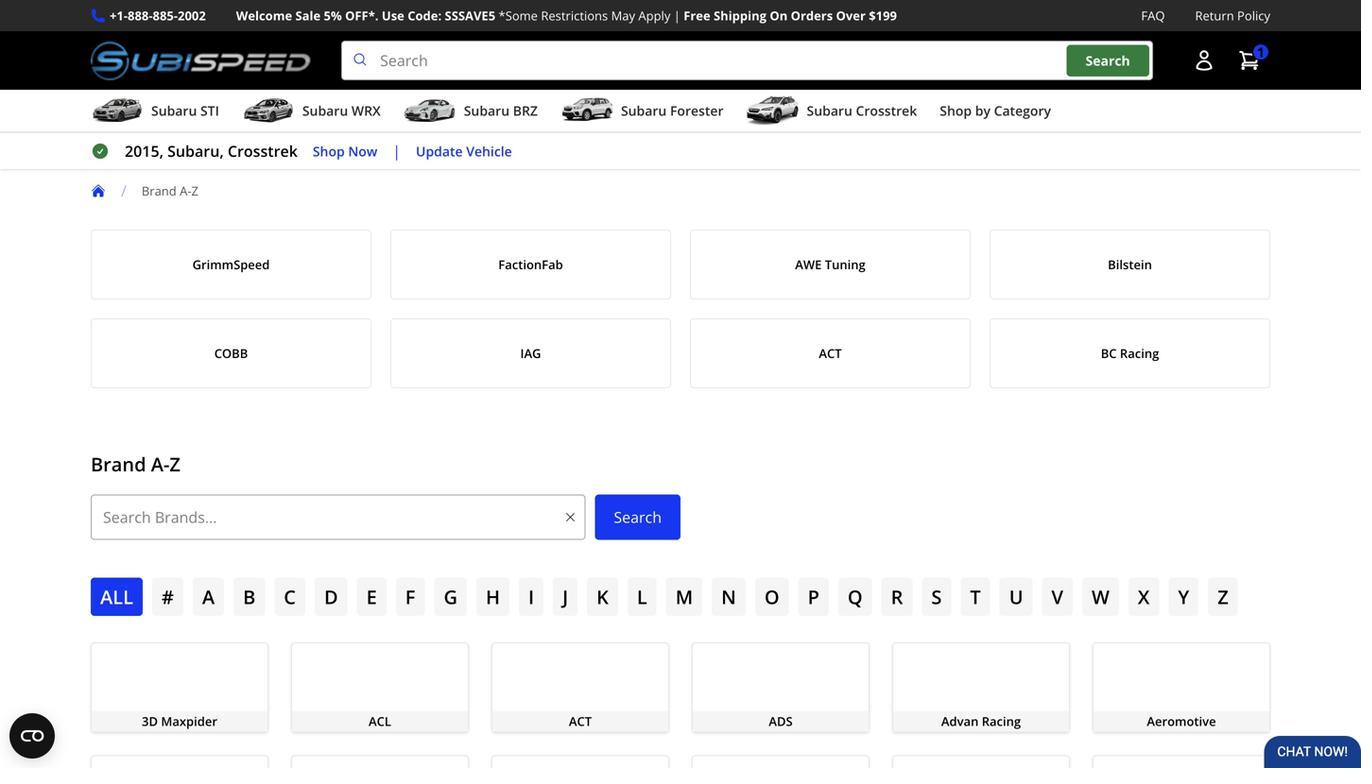 Task type: locate. For each thing, give the bounding box(es) containing it.
search button
[[1067, 45, 1150, 76], [595, 495, 681, 541]]

subaru left brz
[[464, 102, 510, 120]]

0 horizontal spatial racing
[[982, 714, 1021, 731]]

subaru crosstrek
[[807, 102, 917, 120]]

subaru wrx button
[[242, 94, 381, 132]]

g
[[444, 584, 458, 610]]

q button
[[839, 578, 872, 617]]

0 horizontal spatial |
[[393, 141, 401, 161]]

shop left now
[[313, 142, 345, 160]]

subaru left forester
[[621, 102, 667, 120]]

c
[[284, 584, 296, 610]]

2 vertical spatial z
[[1218, 584, 1229, 610]]

4 subaru from the left
[[621, 102, 667, 120]]

button image
[[1193, 49, 1216, 72]]

/
[[121, 181, 127, 201]]

act
[[819, 345, 842, 362], [569, 714, 592, 731]]

subaru inside subaru wrx dropdown button
[[302, 102, 348, 120]]

subaru brz
[[464, 102, 538, 120]]

0 vertical spatial racing
[[1120, 345, 1160, 362]]

5 subaru from the left
[[807, 102, 853, 120]]

racing
[[1120, 345, 1160, 362], [982, 714, 1021, 731]]

j
[[563, 584, 568, 610]]

racing right bc
[[1120, 345, 1160, 362]]

1 vertical spatial search button
[[595, 495, 681, 541]]

1 button
[[1229, 42, 1271, 80]]

act link down awe tuning link
[[690, 319, 971, 389]]

h button
[[477, 578, 510, 617]]

3d maxpider link
[[91, 643, 269, 733]]

0 horizontal spatial search
[[614, 507, 662, 528]]

x
[[1138, 584, 1150, 610]]

t
[[971, 584, 981, 610]]

over
[[836, 7, 866, 24]]

subaru inside subaru crosstrek dropdown button
[[807, 102, 853, 120]]

subaru for subaru wrx
[[302, 102, 348, 120]]

1 horizontal spatial search button
[[1067, 45, 1150, 76]]

grimmspeed
[[193, 256, 270, 273]]

search
[[1086, 51, 1131, 69], [614, 507, 662, 528]]

open widget image
[[9, 714, 55, 759]]

v
[[1052, 584, 1064, 610]]

faq link
[[1142, 6, 1165, 26]]

0 horizontal spatial z
[[170, 452, 181, 478]]

1 horizontal spatial z
[[191, 183, 199, 200]]

subaru sti
[[151, 102, 219, 120]]

| right now
[[393, 141, 401, 161]]

advan racing link
[[893, 643, 1070, 733]]

a
[[202, 584, 215, 610]]

forester
[[670, 102, 724, 120]]

1 vertical spatial act
[[569, 714, 592, 731]]

0 vertical spatial |
[[674, 7, 681, 24]]

cobb link
[[91, 319, 372, 389]]

act link down j
[[492, 643, 669, 733]]

subaru inside subaru brz dropdown button
[[464, 102, 510, 120]]

subaru right a subaru crosstrek thumbnail image
[[807, 102, 853, 120]]

0 vertical spatial search
[[1086, 51, 1131, 69]]

subaru inside subaru forester dropdown button
[[621, 102, 667, 120]]

awe tuning link
[[690, 230, 971, 300]]

0 horizontal spatial act
[[569, 714, 592, 731]]

1 vertical spatial brand a-z
[[91, 452, 181, 478]]

crosstrek inside subaru crosstrek dropdown button
[[856, 102, 917, 120]]

1 vertical spatial a-
[[151, 452, 170, 478]]

shop left by
[[940, 102, 972, 120]]

1 horizontal spatial crosstrek
[[856, 102, 917, 120]]

free
[[684, 7, 711, 24]]

factionfab link
[[391, 230, 671, 300]]

policy
[[1238, 7, 1271, 24]]

subaru left wrx
[[302, 102, 348, 120]]

return policy link
[[1196, 6, 1271, 26]]

0 horizontal spatial act link
[[492, 643, 669, 733]]

z inside z button
[[1218, 584, 1229, 610]]

wrx
[[352, 102, 381, 120]]

x button
[[1129, 578, 1160, 617]]

u
[[1010, 584, 1024, 610]]

k button
[[587, 578, 618, 617]]

+1-888-885-2002 link
[[110, 6, 206, 26]]

shop inside dropdown button
[[940, 102, 972, 120]]

1 vertical spatial shop
[[313, 142, 345, 160]]

act link
[[690, 319, 971, 389], [492, 643, 669, 733]]

o button
[[755, 578, 789, 617]]

d button
[[315, 578, 348, 617]]

vehicle
[[466, 142, 512, 160]]

1 vertical spatial search
[[614, 507, 662, 528]]

0 vertical spatial z
[[191, 183, 199, 200]]

1 horizontal spatial |
[[674, 7, 681, 24]]

subaru sti button
[[91, 94, 219, 132]]

iag link
[[391, 319, 671, 389]]

0 vertical spatial shop
[[940, 102, 972, 120]]

factionfab
[[499, 256, 563, 273]]

o
[[765, 584, 780, 610]]

3d maxpider
[[142, 714, 217, 731]]

f button
[[396, 578, 425, 617]]

return policy
[[1196, 7, 1271, 24]]

y button
[[1169, 578, 1199, 617]]

1 subaru from the left
[[151, 102, 197, 120]]

$199
[[869, 7, 897, 24]]

shipping
[[714, 7, 767, 24]]

search button down "faq" link
[[1067, 45, 1150, 76]]

888-
[[128, 7, 153, 24]]

brand a-z
[[142, 183, 199, 200], [91, 452, 181, 478]]

1 vertical spatial racing
[[982, 714, 1021, 731]]

1 horizontal spatial act
[[819, 345, 842, 362]]

z
[[191, 183, 199, 200], [170, 452, 181, 478], [1218, 584, 1229, 610]]

welcome
[[236, 7, 292, 24]]

may
[[611, 7, 635, 24]]

w
[[1092, 584, 1110, 610]]

2015,
[[125, 141, 164, 161]]

|
[[674, 7, 681, 24], [393, 141, 401, 161]]

1 horizontal spatial a-
[[180, 183, 191, 200]]

subaru forester
[[621, 102, 724, 120]]

| left free
[[674, 7, 681, 24]]

0 vertical spatial crosstrek
[[856, 102, 917, 120]]

2 horizontal spatial z
[[1218, 584, 1229, 610]]

1 horizontal spatial act link
[[690, 319, 971, 389]]

search button right clear input image
[[595, 495, 681, 541]]

0 horizontal spatial shop
[[313, 142, 345, 160]]

0 horizontal spatial search button
[[595, 495, 681, 541]]

p button
[[799, 578, 829, 617]]

0 vertical spatial brand
[[142, 183, 177, 200]]

a subaru crosstrek thumbnail image image
[[747, 97, 800, 125]]

a subaru sti thumbnail image image
[[91, 97, 144, 125]]

subaru wrx
[[302, 102, 381, 120]]

p
[[808, 584, 820, 610]]

aeromotive
[[1147, 714, 1217, 731]]

1 vertical spatial crosstrek
[[228, 141, 298, 161]]

subaru for subaru sti
[[151, 102, 197, 120]]

subaru left sti
[[151, 102, 197, 120]]

clear input image
[[563, 510, 578, 525]]

subaru inside subaru sti dropdown button
[[151, 102, 197, 120]]

1 horizontal spatial racing
[[1120, 345, 1160, 362]]

0 vertical spatial search button
[[1067, 45, 1150, 76]]

0 vertical spatial act
[[819, 345, 842, 362]]

ads link
[[692, 643, 870, 733]]

1 horizontal spatial search
[[1086, 51, 1131, 69]]

a subaru forester thumbnail image image
[[561, 97, 614, 125]]

2 subaru from the left
[[302, 102, 348, 120]]

c button
[[274, 578, 305, 617]]

3 subaru from the left
[[464, 102, 510, 120]]

r button
[[882, 578, 913, 617]]

shop
[[940, 102, 972, 120], [313, 142, 345, 160]]

acl
[[369, 714, 391, 731]]

racing right the advan
[[982, 714, 1021, 731]]

1 vertical spatial z
[[170, 452, 181, 478]]

*some
[[499, 7, 538, 24]]

0 vertical spatial act link
[[690, 319, 971, 389]]

1 horizontal spatial shop
[[940, 102, 972, 120]]

e button
[[357, 578, 387, 617]]

update vehicle button
[[416, 141, 512, 162]]



Task type: vqa. For each thing, say whether or not it's contained in the screenshot.
OFF*.
yes



Task type: describe. For each thing, give the bounding box(es) containing it.
cobb
[[214, 345, 248, 362]]

+1-
[[110, 7, 128, 24]]

m
[[676, 584, 693, 610]]

update
[[416, 142, 463, 160]]

j button
[[553, 578, 578, 617]]

category
[[994, 102, 1051, 120]]

by
[[976, 102, 991, 120]]

# button
[[152, 578, 183, 617]]

search button for the '#' button
[[595, 495, 681, 541]]

ads
[[769, 714, 793, 731]]

search input field
[[341, 41, 1154, 80]]

faq
[[1142, 7, 1165, 24]]

subaru brz button
[[404, 94, 538, 132]]

shop by category button
[[940, 94, 1051, 132]]

s button
[[922, 578, 952, 617]]

brz
[[513, 102, 538, 120]]

tuning
[[825, 256, 866, 273]]

l
[[637, 584, 647, 610]]

bc
[[1101, 345, 1117, 362]]

n
[[722, 584, 736, 610]]

subispeed logo image
[[91, 41, 311, 80]]

sssave5
[[445, 7, 496, 24]]

shop now
[[313, 142, 378, 160]]

1 vertical spatial |
[[393, 141, 401, 161]]

i
[[529, 584, 534, 610]]

e
[[367, 584, 377, 610]]

racing for advan racing
[[982, 714, 1021, 731]]

home image
[[91, 184, 106, 199]]

bilstein link
[[990, 230, 1271, 300]]

k
[[597, 584, 609, 610]]

d
[[324, 584, 338, 610]]

search button for 1 button
[[1067, 45, 1150, 76]]

1 vertical spatial brand
[[91, 452, 146, 478]]

sale
[[296, 7, 321, 24]]

0 horizontal spatial crosstrek
[[228, 141, 298, 161]]

3d
[[142, 714, 158, 731]]

brand a-z link
[[142, 183, 214, 200]]

0 vertical spatial a-
[[180, 183, 191, 200]]

racing for bc racing
[[1120, 345, 1160, 362]]

a subaru wrx thumbnail image image
[[242, 97, 295, 125]]

advan racing
[[942, 714, 1021, 731]]

Search Brands... field
[[91, 495, 586, 541]]

n button
[[712, 578, 746, 617]]

update vehicle
[[416, 142, 512, 160]]

aeromotive link
[[1093, 643, 1271, 733]]

all button
[[91, 578, 143, 617]]

restrictions
[[541, 7, 608, 24]]

awe
[[795, 256, 822, 273]]

code:
[[408, 7, 442, 24]]

shop for shop now
[[313, 142, 345, 160]]

orders
[[791, 7, 833, 24]]

maxpider
[[161, 714, 217, 731]]

welcome sale 5% off*. use code: sssave5 *some restrictions may apply | free shipping on orders over $199
[[236, 7, 897, 24]]

iag
[[521, 345, 541, 362]]

i button
[[519, 578, 544, 617]]

m button
[[666, 578, 703, 617]]

awe tuning
[[795, 256, 866, 273]]

a subaru brz thumbnail image image
[[404, 97, 456, 125]]

use
[[382, 7, 405, 24]]

subaru,
[[167, 141, 224, 161]]

bilstein
[[1108, 256, 1153, 273]]

bc racing
[[1101, 345, 1160, 362]]

subaru for subaru forester
[[621, 102, 667, 120]]

l button
[[628, 578, 657, 617]]

u button
[[1000, 578, 1033, 617]]

subaru for subaru brz
[[464, 102, 510, 120]]

b button
[[234, 578, 265, 617]]

a button
[[193, 578, 224, 617]]

return
[[1196, 7, 1235, 24]]

shop for shop by category
[[940, 102, 972, 120]]

1 vertical spatial act link
[[492, 643, 669, 733]]

0 horizontal spatial a-
[[151, 452, 170, 478]]

5%
[[324, 7, 342, 24]]

0 vertical spatial brand a-z
[[142, 183, 199, 200]]

f
[[405, 584, 416, 610]]

1
[[1258, 43, 1265, 61]]

shop by category
[[940, 102, 1051, 120]]

g button
[[434, 578, 467, 617]]

b
[[243, 584, 256, 610]]

h
[[486, 584, 500, 610]]

s
[[932, 584, 942, 610]]

#
[[162, 584, 174, 610]]

subaru for subaru crosstrek
[[807, 102, 853, 120]]

advan
[[942, 714, 979, 731]]

2002
[[178, 7, 206, 24]]

v button
[[1043, 578, 1073, 617]]

shop now link
[[313, 141, 378, 162]]



